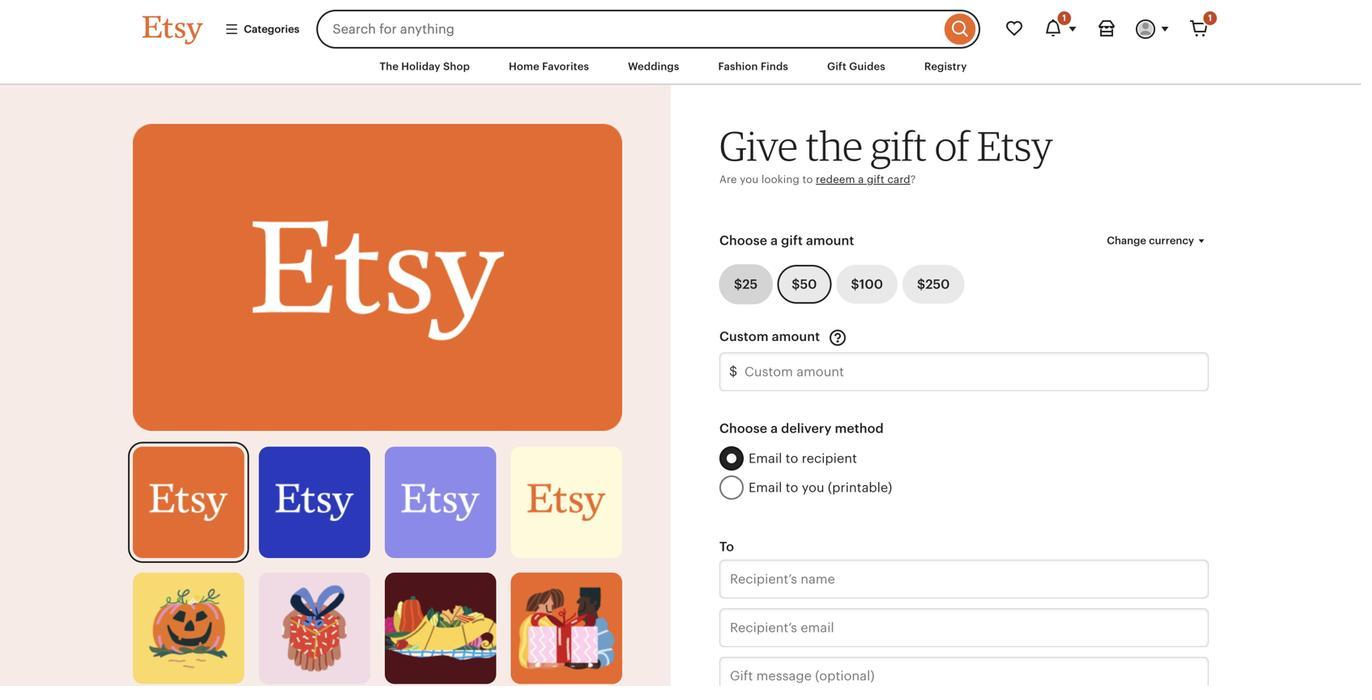 Task type: locate. For each thing, give the bounding box(es) containing it.
menu bar
[[113, 49, 1248, 85]]

finds
[[761, 60, 789, 73]]

email for email to recipient
[[749, 451, 782, 466]]

2 1 from the left
[[1209, 13, 1212, 23]]

card
[[888, 174, 911, 186]]

1 vertical spatial you
[[802, 481, 825, 495]]

you right the are
[[740, 174, 759, 186]]

fashion finds link
[[706, 52, 801, 81]]

gift up card
[[871, 121, 927, 170]]

you down 'email to recipient'
[[802, 481, 825, 495]]

weddings link
[[616, 52, 692, 81]]

amount
[[806, 233, 855, 248], [772, 330, 820, 344]]

to right "looking" on the right top
[[803, 174, 813, 186]]

none search field inside categories banner
[[317, 10, 981, 49]]

email to recipient
[[749, 451, 857, 466]]

email for email to you (printable)
[[749, 481, 782, 495]]

delivery
[[781, 422, 832, 436]]

0 vertical spatial to
[[803, 174, 813, 186]]

choose a delivery method
[[720, 422, 884, 436]]

email to you (printable)
[[749, 481, 893, 495]]

a right 'redeem'
[[858, 174, 864, 186]]

2 email from the top
[[749, 481, 782, 495]]

choose a gift amount
[[720, 233, 855, 248]]

1 vertical spatial email
[[749, 481, 782, 495]]

a inside give the gift of etsy are you looking to redeem a gift card ?
[[858, 174, 864, 186]]

redeem a gift card link
[[816, 174, 911, 186]]

choose up "$25"
[[720, 233, 768, 248]]

choose
[[720, 233, 768, 248], [720, 422, 768, 436]]

to inside give the gift of etsy are you looking to redeem a gift card ?
[[803, 174, 813, 186]]

to down choose a delivery method
[[786, 451, 799, 466]]

illustration of an orange pumpkin with a carved face on a bed of green with a yellow background and a small etsy logo in the top left corner in black font image
[[133, 573, 244, 685]]

Recipient's email email field
[[720, 609, 1209, 648]]

0 vertical spatial etsy logo with white font on an orange background image
[[133, 124, 622, 431]]

give the gift of etsy are you looking to redeem a gift card ?
[[720, 121, 1053, 186]]

menu bar containing the holiday shop
[[113, 49, 1248, 85]]

amount right custom
[[772, 330, 820, 344]]

favorites
[[542, 60, 589, 73]]

1 horizontal spatial 1
[[1209, 13, 1212, 23]]

0 vertical spatial you
[[740, 174, 759, 186]]

etsy logo with white font on an orange background image
[[133, 124, 622, 431], [133, 447, 244, 559]]

1 etsy logo with white font on an orange background image from the top
[[133, 124, 622, 431]]

0 vertical spatial choose
[[720, 233, 768, 248]]

gift for of
[[871, 121, 927, 170]]

1 choose from the top
[[720, 233, 768, 248]]

email
[[749, 451, 782, 466], [749, 481, 782, 495]]

home
[[509, 60, 540, 73]]

change currency
[[1107, 235, 1195, 247]]

currency
[[1149, 235, 1195, 247]]

the holiday shop link
[[368, 52, 482, 81]]

1 vertical spatial a
[[771, 233, 778, 248]]

shop
[[443, 60, 470, 73]]

you
[[740, 174, 759, 186], [802, 481, 825, 495]]

illustration of two open hands holding a small box wrapped in a red paper with white confetti design on a light pink background with and small etsy logo in the top left corner in black font image
[[259, 573, 370, 685]]

to for you
[[786, 481, 799, 495]]

Recipient's name text field
[[720, 560, 1209, 599]]

1
[[1063, 13, 1067, 23], [1209, 13, 1212, 23]]

1 horizontal spatial you
[[802, 481, 825, 495]]

email down 'email to recipient'
[[749, 481, 782, 495]]

None search field
[[317, 10, 981, 49]]

the holiday shop
[[380, 60, 470, 73]]

2 choose from the top
[[720, 422, 768, 436]]

a
[[858, 174, 864, 186], [771, 233, 778, 248], [771, 422, 778, 436]]

1 vertical spatial choose
[[720, 422, 768, 436]]

to down 'email to recipient'
[[786, 481, 799, 495]]

0 vertical spatial amount
[[806, 233, 855, 248]]

to
[[803, 174, 813, 186], [786, 451, 799, 466], [786, 481, 799, 495]]

2 vertical spatial to
[[786, 481, 799, 495]]

choose for choose a gift amount
[[720, 233, 768, 248]]

custom
[[720, 330, 769, 344]]

1 email from the top
[[749, 451, 782, 466]]

registry link
[[912, 52, 979, 81]]

a left delivery
[[771, 422, 778, 436]]

a down "looking" on the right top
[[771, 233, 778, 248]]

gift left card
[[867, 174, 885, 186]]

0 vertical spatial email
[[749, 451, 782, 466]]

0 vertical spatial a
[[858, 174, 864, 186]]

0 horizontal spatial you
[[740, 174, 759, 186]]

email down choose a delivery method
[[749, 451, 782, 466]]

weddings
[[628, 60, 679, 73]]

etsy logo with white font on a cream background image
[[511, 447, 622, 559]]

home favorites link
[[497, 52, 601, 81]]

to for recipient
[[786, 451, 799, 466]]

1 inside popup button
[[1063, 13, 1067, 23]]

gift
[[827, 60, 847, 73]]

1 vertical spatial gift
[[867, 174, 885, 186]]

?
[[911, 174, 916, 186]]

1 vertical spatial to
[[786, 451, 799, 466]]

etsy
[[977, 121, 1053, 170]]

1 vertical spatial etsy logo with white font on an orange background image
[[133, 447, 244, 559]]

choose left delivery
[[720, 422, 768, 436]]

redeem
[[816, 174, 855, 186]]

0 vertical spatial gift
[[871, 121, 927, 170]]

0 horizontal spatial 1
[[1063, 13, 1067, 23]]

1 1 from the left
[[1063, 13, 1067, 23]]

2 vertical spatial gift
[[781, 233, 803, 248]]

the
[[380, 60, 399, 73]]

gift up $50
[[781, 233, 803, 248]]

amount up $50
[[806, 233, 855, 248]]

gift guides
[[827, 60, 886, 73]]

guides
[[849, 60, 886, 73]]

gift
[[871, 121, 927, 170], [867, 174, 885, 186], [781, 233, 803, 248]]

2 vertical spatial a
[[771, 422, 778, 436]]



Task type: vqa. For each thing, say whether or not it's contained in the screenshot.
Illustration of an orange pumpkin with a carved face on a bed of green with a yellow background and a small Etsy logo in the top left corner in black font
yes



Task type: describe. For each thing, give the bounding box(es) containing it.
1 button
[[1034, 10, 1088, 49]]

method
[[835, 422, 884, 436]]

fashion finds
[[718, 60, 789, 73]]

categories
[[244, 23, 300, 35]]

(printable)
[[828, 481, 893, 495]]

the
[[806, 121, 863, 170]]

you inside give the gift of etsy are you looking to redeem a gift card ?
[[740, 174, 759, 186]]

custom amount
[[720, 330, 823, 344]]

gift for amount
[[781, 233, 803, 248]]

Search for anything text field
[[317, 10, 941, 49]]

holiday
[[401, 60, 441, 73]]

choose for choose a delivery method
[[720, 422, 768, 436]]

are
[[720, 174, 737, 186]]

$50
[[792, 277, 817, 292]]

etsy logo with orange font on a lavender background image
[[385, 447, 496, 559]]

$25
[[734, 277, 758, 292]]

categories banner
[[113, 0, 1248, 49]]

of
[[935, 121, 969, 170]]

$250
[[917, 277, 950, 292]]

change
[[1107, 235, 1147, 247]]

home favorites
[[509, 60, 589, 73]]

illustration of two people holding a large pink gift box with white zig zag stripes and a red and pink ribbon, on an orange background with a small etsy logo in white font in the top left corner image
[[511, 573, 622, 685]]

a for choose a delivery method
[[771, 422, 778, 436]]

give
[[720, 121, 798, 170]]

registry
[[925, 60, 967, 73]]

2 etsy logo with white font on an orange background image from the top
[[133, 447, 244, 559]]

1 vertical spatial amount
[[772, 330, 820, 344]]

etsy logo with white font on a blue background image
[[259, 447, 370, 559]]

fashion
[[718, 60, 758, 73]]

recipient
[[802, 451, 857, 466]]

looking
[[762, 174, 800, 186]]

$100
[[851, 277, 883, 292]]

Custom amount number field
[[720, 353, 1209, 392]]

a for choose a gift amount
[[771, 233, 778, 248]]

1 link
[[1180, 10, 1219, 49]]

change currency button
[[1095, 226, 1221, 255]]

illustration of a yellow cornucopia sitting on a white tablecloth with turquoise checkers and overfilling with an orange gourd, yellow corn, pink grapes, as well as seasonal foliage floating behind. the background is burgundy with a small etsy logo in white font in the top left corner. image
[[385, 573, 496, 685]]

gift guides link
[[815, 52, 898, 81]]

to
[[720, 540, 734, 554]]

categories button
[[212, 15, 312, 44]]



